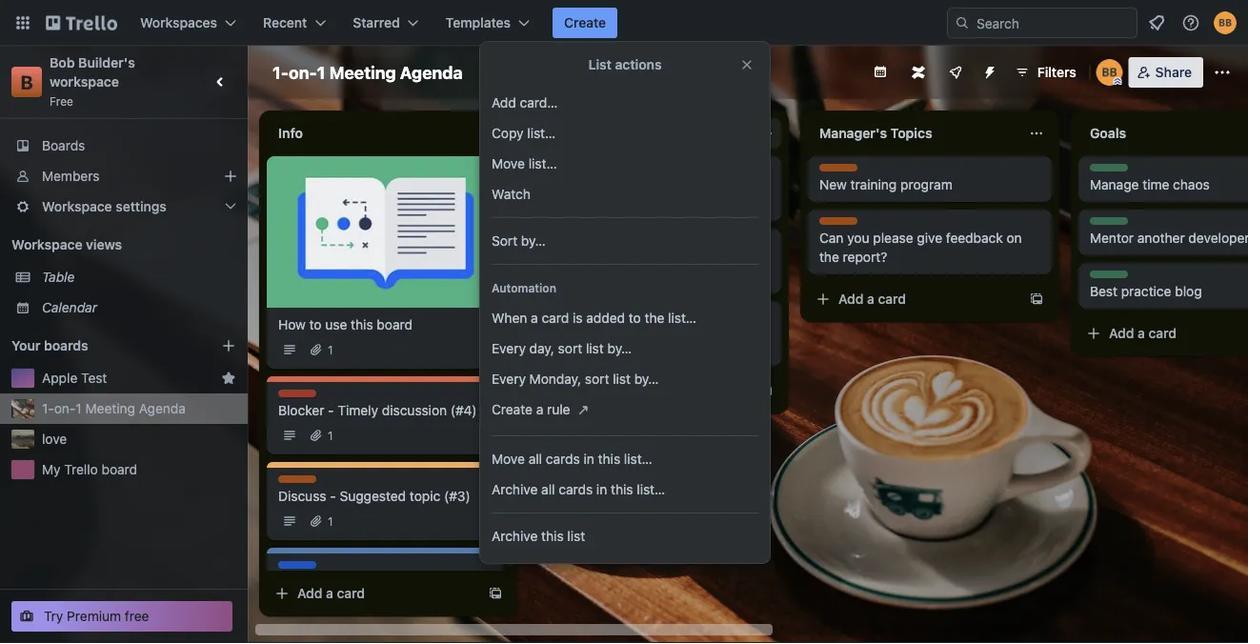 Task type: locate. For each thing, give the bounding box(es) containing it.
move down copy on the top of the page
[[492, 156, 525, 171]]

training
[[850, 177, 897, 192]]

every for every day, sort list by…
[[492, 341, 526, 356]]

1 vertical spatial move
[[492, 451, 525, 467]]

add
[[492, 95, 516, 111], [838, 291, 864, 307], [1109, 325, 1134, 341], [568, 383, 593, 398], [297, 585, 322, 601]]

1 archive from the top
[[492, 482, 538, 497]]

1 vertical spatial board
[[101, 462, 137, 477]]

color: red, title: "blocker" element for the team is stuck on x, how can we move forward?
[[549, 164, 590, 178]]

1 vertical spatial all
[[541, 482, 555, 497]]

1 horizontal spatial by…
[[607, 341, 632, 356]]

create for create
[[564, 15, 606, 30]]

add a card button down the can you please give feedback on the report? link
[[808, 284, 1021, 314]]

we
[[751, 177, 768, 192], [590, 322, 607, 337], [752, 322, 769, 337]]

workspace up table
[[11, 237, 82, 252]]

sort down think
[[558, 341, 582, 356]]

list down archive all cards in this list…
[[567, 528, 585, 544]]

- inside blocker blocker - timely discussion (#4)
[[328, 403, 334, 418]]

how to use this board
[[278, 317, 413, 333]]

1 vertical spatial can
[[611, 322, 633, 337]]

on right feedback
[[1007, 230, 1022, 246]]

color: green, title: "goal" element for manage
[[1090, 164, 1128, 178]]

every for every monday, sort list by…
[[492, 371, 526, 387]]

this
[[351, 317, 373, 333], [598, 451, 620, 467], [611, 482, 633, 497], [541, 528, 564, 544]]

2 every from the top
[[492, 371, 526, 387]]

0 vertical spatial on
[[661, 177, 676, 192]]

color: orange, title: "discuss" element left suggested
[[278, 475, 321, 490]]

by… down tooling
[[634, 371, 659, 387]]

0 horizontal spatial the
[[645, 310, 664, 326]]

1 vertical spatial is
[[573, 310, 583, 326]]

color: orange, title: "discuss" element down new on the top right of the page
[[819, 217, 863, 232]]

on- down apple
[[54, 401, 76, 416]]

color: orange, title: "discuss" element
[[819, 164, 863, 178], [819, 217, 863, 232], [549, 309, 592, 323], [278, 475, 321, 490]]

create
[[564, 15, 606, 30], [492, 402, 533, 417]]

every monday, sort list by… link
[[480, 364, 770, 394]]

1 horizontal spatial sort
[[585, 371, 609, 387]]

changes.
[[668, 341, 724, 356]]

0 horizontal spatial in
[[584, 451, 594, 467]]

i think we can improve velocity if we make some tooling changes. link
[[549, 320, 770, 358]]

we right how
[[751, 177, 768, 192]]

a for add a card button for rightmost create from template… icon
[[597, 383, 604, 398]]

discuss inside the discuss new training program
[[819, 165, 863, 178]]

this down "move all cards in this list…" "link"
[[611, 482, 633, 497]]

table
[[42, 269, 75, 285]]

color: orange, title: "discuss" element down manager's
[[819, 164, 863, 178]]

feedback?
[[655, 268, 719, 284]]

move down 'create a rule'
[[492, 451, 525, 467]]

agenda left star or unstar board image
[[400, 62, 463, 82]]

by… right sort
[[521, 233, 546, 249]]

my
[[42, 462, 61, 477]]

move for move list…
[[492, 156, 525, 171]]

0 vertical spatial can
[[725, 177, 747, 192]]

move list… link
[[480, 149, 770, 179]]

2 color: green, title: "goal" element from the top
[[1090, 217, 1128, 232]]

we right if
[[752, 322, 769, 337]]

list… down "move all cards in this list…" "link"
[[637, 482, 665, 497]]

0 vertical spatial color: green, title: "goal" element
[[1090, 164, 1128, 178]]

2 archive from the top
[[492, 528, 538, 544]]

1 horizontal spatial 1-on-1 meeting agenda
[[272, 62, 463, 82]]

in inside archive all cards in this list… link
[[596, 482, 607, 497]]

board link
[[545, 57, 626, 88]]

1 vertical spatial in
[[596, 482, 607, 497]]

0 vertical spatial is
[[610, 177, 620, 192]]

is for stuck
[[610, 177, 620, 192]]

1 vertical spatial create from template… image
[[488, 586, 503, 601]]

1 horizontal spatial can
[[725, 177, 747, 192]]

all down move all cards in this list… at the bottom
[[541, 482, 555, 497]]

cards for move
[[546, 451, 580, 467]]

1 horizontal spatial color: red, title: "blocker" element
[[549, 164, 590, 178]]

on left x,
[[661, 177, 676, 192]]

1 vertical spatial on
[[1007, 230, 1022, 246]]

add for add a card button for rightmost create from template… icon
[[568, 383, 593, 398]]

1- up love
[[42, 401, 54, 416]]

new
[[819, 177, 847, 192]]

builder's
[[78, 55, 135, 71]]

goal down goals
[[1090, 165, 1115, 178]]

share
[[1155, 64, 1192, 80]]

1 vertical spatial workspace
[[11, 237, 82, 252]]

list down the every day, sort list by… link
[[613, 371, 631, 387]]

in down "move all cards in this list…" "link"
[[596, 482, 607, 497]]

2 vertical spatial by…
[[634, 371, 659, 387]]

workspace settings button
[[0, 192, 248, 222]]

list right make
[[586, 341, 604, 356]]

is
[[610, 177, 620, 192], [573, 310, 583, 326]]

add inside add card… 'link'
[[492, 95, 516, 111]]

2 horizontal spatial by…
[[634, 371, 659, 387]]

Info text field
[[267, 118, 476, 149]]

create inside button
[[564, 15, 606, 30]]

goal inside goal mentor another developer
[[1090, 218, 1115, 232]]

0 vertical spatial 1-on-1 meeting agenda
[[272, 62, 463, 82]]

0 vertical spatial goal
[[1090, 165, 1115, 178]]

a for add a card button related to create from template… icon to the left
[[326, 585, 333, 601]]

1 vertical spatial sort
[[585, 371, 609, 387]]

templates button
[[434, 8, 541, 38]]

add a card for add a card button for rightmost create from template… icon
[[568, 383, 636, 398]]

list…
[[527, 125, 556, 141], [529, 156, 557, 171], [668, 310, 697, 326], [624, 451, 652, 467], [637, 482, 665, 497]]

try premium free button
[[11, 601, 232, 632]]

1 vertical spatial meeting
[[85, 401, 135, 416]]

board
[[577, 64, 614, 80]]

manage time chaos link
[[1090, 175, 1248, 194]]

archive down archive all cards in this list…
[[492, 528, 538, 544]]

every up 'create a rule'
[[492, 371, 526, 387]]

add down best
[[1109, 325, 1134, 341]]

1 vertical spatial cards
[[559, 482, 593, 497]]

all inside "link"
[[529, 451, 542, 467]]

add down report?
[[838, 291, 864, 307]]

the inside discuss can you please give feedback on the report?
[[819, 249, 839, 265]]

goal inside goal manage time chaos
[[1090, 165, 1115, 178]]

0 vertical spatial all
[[529, 451, 542, 467]]

add a card button for create from template… image
[[808, 284, 1021, 314]]

the right for
[[702, 249, 722, 265]]

goal for mentor
[[1090, 218, 1115, 232]]

goal best practice blog
[[1090, 272, 1202, 299]]

0 horizontal spatial create
[[492, 402, 533, 417]]

1 horizontal spatial agenda
[[400, 62, 463, 82]]

1 every from the top
[[492, 341, 526, 356]]

1 vertical spatial list
[[613, 371, 631, 387]]

sort for monday,
[[585, 371, 609, 387]]

color: green, title: "goal" element down goals
[[1090, 164, 1128, 178]]

1 vertical spatial color: green, title: "goal" element
[[1090, 217, 1128, 232]]

archive this list
[[492, 528, 585, 544]]

can right how
[[725, 177, 747, 192]]

the up tooling
[[645, 310, 664, 326]]

in for move all cards in this list…
[[584, 451, 594, 467]]

goal down manage at the top right of the page
[[1090, 218, 1115, 232]]

primary element
[[0, 0, 1248, 46]]

add up rule
[[568, 383, 593, 398]]

1 vertical spatial 1-
[[42, 401, 54, 416]]

in up archive all cards in this list…
[[584, 451, 594, 467]]

0 vertical spatial board
[[377, 317, 413, 333]]

workspace down members at the top left of the page
[[42, 199, 112, 214]]

1 vertical spatial create
[[492, 402, 533, 417]]

1 vertical spatial agenda
[[139, 401, 186, 416]]

by… down when a card is added to the list… link
[[607, 341, 632, 356]]

1 vertical spatial -
[[330, 488, 336, 504]]

every down when
[[492, 341, 526, 356]]

back to home image
[[46, 8, 117, 38]]

goals
[[1090, 125, 1126, 141]]

goal for manage
[[1090, 165, 1115, 178]]

- left suggested
[[330, 488, 336, 504]]

0 vertical spatial create from template… image
[[758, 383, 774, 398]]

goal down mentor
[[1090, 272, 1115, 285]]

add for add a card button related to create from template… icon to the left
[[297, 585, 322, 601]]

best
[[1090, 283, 1118, 299]]

0 vertical spatial list
[[586, 341, 604, 356]]

on-
[[289, 62, 317, 82], [54, 401, 76, 416]]

1 vertical spatial by…
[[607, 341, 632, 356]]

1 goal from the top
[[1090, 165, 1115, 178]]

color: green, title: "goal" element for mentor
[[1090, 217, 1128, 232]]

0 horizontal spatial agenda
[[139, 401, 186, 416]]

2 vertical spatial goal
[[1090, 272, 1115, 285]]

2 vertical spatial color: green, title: "goal" element
[[1090, 271, 1128, 285]]

- left timely
[[328, 403, 334, 418]]

0 vertical spatial archive
[[492, 482, 538, 497]]

blocker - timely discussion (#4) link
[[278, 401, 492, 420]]

1 down discuss discuss - suggested topic (#3)
[[328, 514, 333, 528]]

0 vertical spatial workspace
[[42, 199, 112, 214]]

add a card button down color: blue, title: "fyi" element
[[267, 578, 480, 609]]

0 vertical spatial on-
[[289, 62, 317, 82]]

0 vertical spatial agenda
[[400, 62, 463, 82]]

0 horizontal spatial on
[[661, 177, 676, 192]]

add card…
[[492, 95, 558, 111]]

by… for monday,
[[634, 371, 659, 387]]

0 horizontal spatial can
[[611, 322, 633, 337]]

0 horizontal spatial color: red, title: "blocker" element
[[278, 390, 320, 404]]

all down 'create a rule'
[[529, 451, 542, 467]]

agenda up the love link on the left
[[139, 401, 186, 416]]

2 vertical spatial list
[[567, 528, 585, 544]]

archive for archive all cards in this list…
[[492, 482, 538, 497]]

can inside 'blocker the team is stuck on x, how can we move forward?'
[[725, 177, 747, 192]]

color: orange, title: "discuss" element up make
[[549, 309, 592, 323]]

color: red, title: "blocker" element up move
[[549, 164, 590, 178]]

1- down "recent"
[[272, 62, 289, 82]]

board right use
[[377, 317, 413, 333]]

1 horizontal spatial the
[[702, 249, 722, 265]]

list for every monday, sort list by…
[[613, 371, 631, 387]]

1 horizontal spatial on-
[[289, 62, 317, 82]]

info
[[278, 125, 303, 141]]

0 vertical spatial color: red, title: "blocker" element
[[549, 164, 590, 178]]

meeting down test
[[85, 401, 135, 416]]

can up some
[[611, 322, 633, 337]]

color: orange, title: "discuss" element for training
[[819, 164, 863, 178]]

is for added
[[573, 310, 583, 326]]

by… for day,
[[607, 341, 632, 356]]

workspace inside popup button
[[42, 199, 112, 214]]

meeting down starred
[[329, 62, 396, 82]]

1 vertical spatial every
[[492, 371, 526, 387]]

0 horizontal spatial on-
[[54, 401, 76, 416]]

archive up archive this list
[[492, 482, 538, 497]]

add for add a card button underneath best practice blog link at right top
[[1109, 325, 1134, 341]]

add a card down practice
[[1109, 325, 1177, 341]]

how
[[696, 177, 722, 192]]

add a card down report?
[[838, 291, 906, 307]]

in inside "move all cards in this list…" "link"
[[584, 451, 594, 467]]

tooling
[[622, 341, 665, 356]]

list actions
[[588, 57, 662, 72]]

premium
[[67, 608, 121, 624]]

create up list
[[564, 15, 606, 30]]

can
[[819, 230, 844, 246]]

2 move from the top
[[492, 451, 525, 467]]

1 horizontal spatial meeting
[[329, 62, 396, 82]]

open information menu image
[[1181, 13, 1200, 32]]

create left rule
[[492, 402, 533, 417]]

think
[[556, 322, 586, 337]]

how
[[278, 317, 306, 333]]

filters
[[1037, 64, 1076, 80]]

this right use
[[351, 317, 373, 333]]

discuss inside discuss i think we can improve velocity if we make some tooling changes.
[[549, 310, 592, 323]]

1-on-1 meeting agenda down starred
[[272, 62, 463, 82]]

2 goal from the top
[[1090, 218, 1115, 232]]

workspace views
[[11, 237, 122, 252]]

sort for day,
[[558, 341, 582, 356]]

the
[[702, 249, 722, 265], [819, 249, 839, 265], [645, 310, 664, 326]]

sort by… link
[[480, 226, 770, 256]]

bob builder (bobbuilder40) image
[[1214, 11, 1237, 34]]

color: green, title: "goal" element down manage at the top right of the page
[[1090, 217, 1128, 232]]

1 vertical spatial on-
[[54, 401, 76, 416]]

free
[[50, 94, 73, 108]]

if
[[740, 322, 748, 337]]

on- down recent popup button
[[289, 62, 317, 82]]

(#3)
[[444, 488, 470, 504]]

a for add a card button underneath best practice blog link at right top
[[1138, 325, 1145, 341]]

blog
[[1175, 283, 1202, 299]]

your boards with 4 items element
[[11, 334, 192, 357]]

improve
[[637, 322, 686, 337]]

boards link
[[0, 131, 248, 161]]

0 horizontal spatial sort
[[558, 341, 582, 356]]

discuss
[[819, 165, 863, 178], [819, 218, 863, 232], [549, 310, 592, 323], [278, 476, 321, 490], [278, 488, 326, 504]]

to
[[629, 310, 641, 326], [309, 317, 322, 333]]

add up copy on the top of the page
[[492, 95, 516, 111]]

goal inside goal best practice blog
[[1090, 272, 1115, 285]]

0 vertical spatial -
[[328, 403, 334, 418]]

color: green, title: "goal" element
[[1090, 164, 1128, 178], [1090, 217, 1128, 232], [1090, 271, 1128, 285]]

power ups image
[[948, 65, 963, 80]]

Manager's Topics text field
[[808, 118, 1018, 149]]

0 vertical spatial sort
[[558, 341, 582, 356]]

1 vertical spatial color: red, title: "blocker" element
[[278, 390, 320, 404]]

0 vertical spatial every
[[492, 341, 526, 356]]

1 move from the top
[[492, 156, 525, 171]]

1 down apple test
[[76, 401, 82, 416]]

board
[[377, 317, 413, 333], [101, 462, 137, 477]]

watch link
[[480, 179, 770, 210]]

sort down some
[[585, 371, 609, 387]]

0 vertical spatial move
[[492, 156, 525, 171]]

1 color: green, title: "goal" element from the top
[[1090, 164, 1128, 178]]

0 horizontal spatial meeting
[[85, 401, 135, 416]]

is up forward?
[[610, 177, 620, 192]]

0 vertical spatial 1-
[[272, 62, 289, 82]]

(#4)
[[451, 403, 477, 418]]

board down the love link on the left
[[101, 462, 137, 477]]

cards up archive all cards in this list…
[[546, 451, 580, 467]]

when
[[492, 310, 527, 326]]

color: green, title: "goal" element down mentor
[[1090, 271, 1128, 285]]

goals
[[644, 249, 677, 265]]

cards down move all cards in this list… at the bottom
[[559, 482, 593, 497]]

move inside "move all cards in this list…" "link"
[[492, 451, 525, 467]]

all
[[529, 451, 542, 467], [541, 482, 555, 497]]

on inside discuss can you please give feedback on the report?
[[1007, 230, 1022, 246]]

color: green, title: "goal" element for best
[[1090, 271, 1128, 285]]

add a card button for rightmost create from template… icon
[[537, 375, 751, 406]]

color: red, title: "blocker" element for blocker - timely discussion (#4)
[[278, 390, 320, 404]]

1-
[[272, 62, 289, 82], [42, 401, 54, 416]]

to left use
[[309, 317, 322, 333]]

3 color: green, title: "goal" element from the top
[[1090, 271, 1128, 285]]

meeting inside text box
[[329, 62, 396, 82]]

add a card button
[[808, 284, 1021, 314], [1079, 318, 1248, 349], [537, 375, 751, 406], [267, 578, 480, 609]]

color: red, title: "blocker" element left timely
[[278, 390, 320, 404]]

1-on-1 meeting agenda
[[272, 62, 463, 82], [42, 401, 186, 416]]

boards
[[42, 138, 85, 153]]

1 horizontal spatial is
[[610, 177, 620, 192]]

starred
[[353, 15, 400, 30]]

the down can
[[819, 249, 839, 265]]

try premium free
[[44, 608, 149, 624]]

cards inside "link"
[[546, 451, 580, 467]]

search image
[[955, 15, 970, 30]]

- inside discuss discuss - suggested topic (#3)
[[330, 488, 336, 504]]

starred icon image
[[221, 371, 236, 386]]

for
[[681, 249, 698, 265]]

to right added
[[629, 310, 641, 326]]

we inside 'blocker the team is stuck on x, how can we move forward?'
[[751, 177, 768, 192]]

list… up changes.
[[668, 310, 697, 326]]

add a card for add a card button associated with create from template… image
[[838, 291, 906, 307]]

0 vertical spatial in
[[584, 451, 594, 467]]

discuss inside discuss can you please give feedback on the report?
[[819, 218, 863, 232]]

1-on-1 meeting agenda link
[[42, 399, 236, 418]]

1 vertical spatial archive
[[492, 528, 538, 544]]

0 horizontal spatial is
[[573, 310, 583, 326]]

bob builder's workspace link
[[50, 55, 139, 90]]

discuss new training program
[[819, 165, 953, 192]]

color: orange, title: "discuss" element for think
[[549, 309, 592, 323]]

list… up archive all cards in this list… link
[[624, 451, 652, 467]]

members
[[42, 168, 100, 184]]

card…
[[520, 95, 558, 111]]

blocker blocker - timely discussion (#4)
[[278, 391, 477, 418]]

is inside 'blocker the team is stuck on x, how can we move forward?'
[[610, 177, 620, 192]]

topic
[[410, 488, 440, 504]]

0 horizontal spatial create from template… image
[[488, 586, 503, 601]]

add a card down color: blue, title: "fyi" element
[[297, 585, 365, 601]]

1 horizontal spatial create
[[564, 15, 606, 30]]

add a card button down tooling
[[537, 375, 751, 406]]

is left added
[[573, 310, 583, 326]]

color: red, title: "blocker" element
[[549, 164, 590, 178], [278, 390, 320, 404]]

2 horizontal spatial the
[[819, 249, 839, 265]]

0 vertical spatial create
[[564, 15, 606, 30]]

copy list…
[[492, 125, 556, 141]]

move
[[492, 156, 525, 171], [492, 451, 525, 467]]

1 horizontal spatial 1-
[[272, 62, 289, 82]]

discuss for discuss
[[278, 476, 321, 490]]

0 horizontal spatial by…
[[521, 233, 546, 249]]

in for archive all cards in this list…
[[596, 482, 607, 497]]

use
[[325, 317, 347, 333]]

blocker inside 'blocker the team is stuck on x, how can we move forward?'
[[549, 165, 590, 178]]

Search field
[[970, 9, 1137, 37]]

0 vertical spatial meeting
[[329, 62, 396, 82]]

move inside move list… link
[[492, 156, 525, 171]]

discussion
[[382, 403, 447, 418]]

add a card down some
[[568, 383, 636, 398]]

create from template… image
[[758, 383, 774, 398], [488, 586, 503, 601]]

this up archive all cards in this list… link
[[598, 451, 620, 467]]

1 vertical spatial goal
[[1090, 218, 1115, 232]]

add down color: blue, title: "fyi" element
[[297, 585, 322, 601]]

0 vertical spatial by…
[[521, 233, 546, 249]]

1-on-1 meeting agenda down apple test link
[[42, 401, 186, 416]]

1 horizontal spatial on
[[1007, 230, 1022, 246]]

1 down recent popup button
[[317, 62, 325, 82]]

3 goal from the top
[[1090, 272, 1115, 285]]

1 horizontal spatial in
[[596, 482, 607, 497]]

0 horizontal spatial 1-on-1 meeting agenda
[[42, 401, 186, 416]]

0 vertical spatial cards
[[546, 451, 580, 467]]

bob builder (bobbuilder40) image
[[1096, 59, 1123, 86]]



Task type: vqa. For each thing, say whether or not it's contained in the screenshot.
cancel list editing Icon
no



Task type: describe. For each thing, give the bounding box(es) containing it.
1 horizontal spatial create from template… image
[[758, 383, 774, 398]]

create for create a rule
[[492, 402, 533, 417]]

i
[[549, 322, 552, 337]]

months.
[[574, 268, 624, 284]]

1 inside 1-on-1 meeting agenda link
[[76, 401, 82, 416]]

create from template… image
[[1029, 292, 1044, 307]]

your
[[11, 338, 40, 353]]

all for move
[[529, 451, 542, 467]]

add a card for add a card button underneath best practice blog link at right top
[[1109, 325, 1177, 341]]

when a card is added to the list…
[[492, 310, 697, 326]]

blocker the team is stuck on x, how can we move forward?
[[549, 165, 768, 212]]

you
[[847, 230, 869, 246]]

developer
[[1188, 230, 1248, 246]]

day,
[[529, 341, 554, 356]]

0 horizontal spatial to
[[309, 317, 322, 333]]

0 notifications image
[[1145, 11, 1168, 34]]

discuss for i
[[549, 310, 592, 323]]

starred button
[[341, 8, 430, 38]]

discuss can you please give feedback on the report?
[[819, 218, 1022, 265]]

1- inside text box
[[272, 62, 289, 82]]

archive all cards in this list… link
[[480, 474, 770, 505]]

all for archive
[[541, 482, 555, 497]]

best practice blog link
[[1090, 282, 1248, 301]]

archive all cards in this list…
[[492, 482, 665, 497]]

practice
[[1121, 283, 1171, 299]]

1 horizontal spatial board
[[377, 317, 413, 333]]

add a card for add a card button related to create from template… icon to the left
[[297, 585, 365, 601]]

list
[[588, 57, 612, 72]]

this down archive all cards in this list…
[[541, 528, 564, 544]]

goal manage time chaos
[[1090, 165, 1210, 192]]

calendar power-up image
[[872, 64, 888, 79]]

the inside i've drafted my goals for the next few months. any feedback?
[[702, 249, 722, 265]]

agenda inside 1-on-1 meeting agenda text box
[[400, 62, 463, 82]]

calendar
[[42, 300, 97, 315]]

move all cards in this list…
[[492, 451, 652, 467]]

settings
[[116, 199, 167, 214]]

new training program link
[[819, 175, 1040, 194]]

create button
[[553, 8, 618, 38]]

create a rule
[[492, 402, 570, 417]]

i've
[[549, 249, 570, 265]]

a for add a card button associated with create from template… image
[[867, 291, 875, 307]]

every day, sort list by…
[[492, 341, 632, 356]]

list… inside "link"
[[624, 451, 652, 467]]

the team is stuck on x, how can we move forward? link
[[549, 175, 770, 213]]

apple test
[[42, 370, 107, 386]]

make
[[549, 341, 582, 356]]

manage
[[1090, 177, 1139, 192]]

manager's
[[819, 125, 887, 141]]

my trello board
[[42, 462, 137, 477]]

views
[[86, 237, 122, 252]]

recent button
[[252, 8, 338, 38]]

templates
[[446, 15, 511, 30]]

discuss for can
[[819, 218, 863, 232]]

apple
[[42, 370, 77, 386]]

this member is an admin of this board. image
[[1113, 77, 1122, 86]]

cards for archive
[[559, 482, 593, 497]]

Board name text field
[[263, 57, 472, 88]]

my trello board link
[[42, 460, 236, 479]]

share button
[[1129, 57, 1203, 88]]

bob builder's workspace free
[[50, 55, 139, 108]]

program
[[900, 177, 953, 192]]

the
[[549, 177, 572, 192]]

move list…
[[492, 156, 557, 171]]

add a card button for create from template… icon to the left
[[267, 578, 480, 609]]

workspaces button
[[129, 8, 248, 38]]

copy list… link
[[480, 118, 770, 149]]

create a rule link
[[480, 394, 770, 428]]

discuss i think we can improve velocity if we make some tooling changes.
[[549, 310, 769, 356]]

workspace for workspace settings
[[42, 199, 112, 214]]

- for blocker
[[328, 403, 334, 418]]

give
[[917, 230, 942, 246]]

workspace for workspace views
[[11, 237, 82, 252]]

i've drafted my goals for the next few months. any feedback?
[[549, 249, 752, 284]]

my
[[623, 249, 641, 265]]

timely
[[338, 403, 378, 418]]

automation
[[492, 281, 556, 294]]

goal for best
[[1090, 272, 1115, 285]]

- for discuss
[[330, 488, 336, 504]]

1-on-1 meeting agenda inside text box
[[272, 62, 463, 82]]

can inside discuss i think we can improve velocity if we make some tooling changes.
[[611, 322, 633, 337]]

0 horizontal spatial board
[[101, 462, 137, 477]]

list… down card…
[[527, 125, 556, 141]]

show menu image
[[1213, 63, 1232, 82]]

1 horizontal spatial to
[[629, 310, 641, 326]]

workspace settings
[[42, 199, 167, 214]]

trello
[[64, 462, 98, 477]]

can you please give feedback on the report? link
[[819, 229, 1040, 267]]

sort
[[492, 233, 517, 249]]

bob
[[50, 55, 75, 71]]

1 inside 1-on-1 meeting agenda text box
[[317, 62, 325, 82]]

forward?
[[586, 196, 639, 212]]

star or unstar board image
[[484, 65, 499, 80]]

on inside 'blocker the team is stuck on x, how can we move forward?'
[[661, 177, 676, 192]]

archive for archive this list
[[492, 528, 538, 544]]

agenda inside 1-on-1 meeting agenda link
[[139, 401, 186, 416]]

move all cards in this list… link
[[480, 444, 770, 474]]

topics
[[891, 125, 932, 141]]

added
[[586, 310, 625, 326]]

rule
[[547, 402, 570, 417]]

color: blue, title: "fyi" element
[[278, 561, 316, 575]]

few
[[549, 268, 571, 284]]

blocker for blocker
[[278, 391, 320, 404]]

discuss for new
[[819, 165, 863, 178]]

list for every day, sort list by…
[[586, 341, 604, 356]]

on- inside text box
[[289, 62, 317, 82]]

x,
[[680, 177, 693, 192]]

add card… link
[[480, 88, 770, 118]]

add a card button down best practice blog link at right top
[[1079, 318, 1248, 349]]

workspace navigation collapse icon image
[[208, 69, 234, 95]]

boards
[[44, 338, 88, 353]]

actions
[[615, 57, 662, 72]]

we up some
[[590, 322, 607, 337]]

please
[[873, 230, 913, 246]]

chaos
[[1173, 177, 1210, 192]]

drafted
[[574, 249, 619, 265]]

velocity
[[689, 322, 737, 337]]

customize views image
[[635, 63, 654, 82]]

move
[[549, 196, 582, 212]]

1 down blocker blocker - timely discussion (#4)
[[328, 429, 333, 442]]

test
[[81, 370, 107, 386]]

workspaces
[[140, 15, 217, 30]]

add for add a card button associated with create from template… image
[[838, 291, 864, 307]]

color: orange, title: "discuss" element for you
[[819, 217, 863, 232]]

list… up the
[[529, 156, 557, 171]]

confluence icon image
[[912, 66, 925, 79]]

1 down use
[[328, 343, 333, 356]]

some
[[585, 341, 619, 356]]

Goals text field
[[1079, 118, 1248, 149]]

every day, sort list by… link
[[480, 333, 770, 364]]

add board image
[[221, 338, 236, 353]]

blocker for the
[[549, 165, 590, 178]]

automation image
[[974, 57, 1001, 84]]

move for move all cards in this list…
[[492, 451, 525, 467]]

every monday, sort list by…
[[492, 371, 659, 387]]

this inside "link"
[[598, 451, 620, 467]]

by… inside 'link'
[[521, 233, 546, 249]]

1 vertical spatial 1-on-1 meeting agenda
[[42, 401, 186, 416]]

discuss - suggested topic (#3) link
[[278, 487, 492, 506]]

any
[[628, 268, 651, 284]]

0 horizontal spatial 1-
[[42, 401, 54, 416]]

team
[[576, 177, 607, 192]]

try
[[44, 608, 63, 624]]

goal mentor another developer
[[1090, 218, 1248, 246]]

apple test link
[[42, 369, 213, 388]]

mentor another developer link
[[1090, 229, 1248, 248]]



